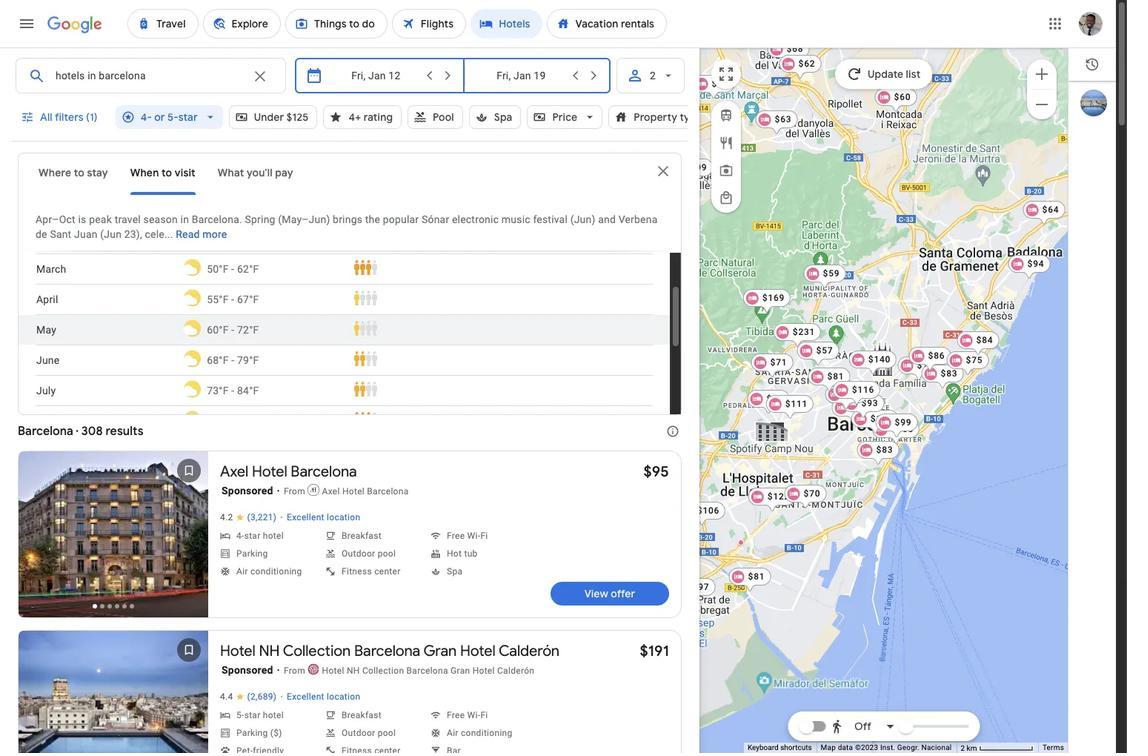 Task type: vqa. For each thing, say whether or not it's contained in the screenshot.
the top $99 link
yes



Task type: locate. For each thing, give the bounding box(es) containing it.
view
[[585, 587, 609, 601]]

0 vertical spatial photo 1 image
[[19, 452, 208, 618]]

0 vertical spatial $99
[[691, 162, 708, 173]]

photo 1 image
[[19, 452, 208, 618], [19, 631, 208, 753]]

next image left 4.2
[[171, 520, 207, 555]]

1 horizontal spatial $83
[[941, 369, 958, 379]]

$106 link
[[678, 502, 726, 527]]

- right 60°f
[[232, 324, 235, 336]]

sónar
[[422, 214, 450, 225]]

· excellent location right (2,689)
[[280, 691, 361, 703]]

1 vertical spatial 2
[[961, 744, 965, 752]]

1 vertical spatial location
[[327, 692, 361, 702]]

· excellent location
[[280, 512, 361, 523], [280, 691, 361, 703]]

1 excellent from the top
[[287, 512, 325, 523]]

$75 right $86
[[967, 355, 984, 366]]

- right 74°f
[[232, 415, 235, 427]]

Check-in text field
[[332, 59, 420, 93]]

1 · from the top
[[280, 512, 283, 523]]

1 horizontal spatial $99 link
[[876, 414, 918, 439]]

$83
[[941, 369, 958, 379], [877, 445, 894, 455]]

Check-out text field
[[477, 59, 566, 93]]

$140
[[869, 354, 891, 365]]

1 horizontal spatial $84 link
[[958, 331, 1000, 357]]

learn more about these results image
[[655, 414, 691, 449]]

4 - from the top
[[232, 354, 235, 366]]

$84
[[977, 335, 994, 346], [767, 394, 784, 404]]

(jun
[[100, 228, 122, 240]]

0 horizontal spatial to
[[74, 166, 84, 179]]

$60 link down "update list"
[[875, 88, 918, 113]]

recently viewed element
[[1069, 48, 1123, 81]]

view offer
[[585, 587, 636, 601]]

· right (2,689)
[[280, 691, 283, 703]]

- for 68°f
[[232, 354, 235, 366]]

2 next image from the top
[[171, 699, 207, 735]]

view offer link
[[551, 582, 670, 606]]

0 horizontal spatial $83 link
[[858, 441, 900, 466]]

$147 link
[[852, 410, 900, 435]]

$81 up $80 link
[[828, 371, 845, 382]]

next image for $191
[[171, 699, 207, 735]]

0 horizontal spatial $75
[[918, 360, 935, 371]]

excellent location link right (2,689)
[[287, 692, 361, 704]]

$95 down $126
[[852, 403, 869, 413]]

1 vertical spatial next image
[[171, 699, 207, 735]]

$231 link
[[774, 323, 822, 348]]

1 horizontal spatial $99
[[895, 417, 912, 428]]

next image left 4.4
[[171, 699, 207, 735]]

$75 for the right '$75' link
[[967, 355, 984, 366]]

1 vertical spatial photo 1 image
[[19, 631, 208, 753]]

main menu image
[[18, 15, 36, 33]]

2 left km
[[961, 744, 965, 752]]

$126 link
[[827, 386, 874, 412]]

$83 down $86
[[941, 369, 958, 379]]

· excellent location right (3,221)
[[280, 512, 361, 523]]

star
[[178, 110, 198, 124]]

$83 link
[[922, 365, 964, 390], [858, 441, 900, 466]]

2 84°f from the top
[[237, 415, 259, 427]]

$99 link
[[671, 159, 714, 184], [876, 414, 918, 439]]

0 vertical spatial ·
[[280, 512, 283, 523]]

shortcuts
[[781, 744, 812, 752]]

1 vertical spatial back image
[[20, 699, 56, 735]]

0 horizontal spatial $81 link
[[729, 568, 771, 593]]

excellent
[[287, 512, 325, 523], [287, 692, 325, 702]]

close image
[[655, 162, 673, 180]]

$95 down learn more about these results image
[[644, 463, 670, 481]]

$83 link down $86
[[922, 365, 964, 390]]

84°f right 74°f
[[237, 415, 259, 427]]

1 vertical spatial $84 link
[[748, 390, 790, 415]]

1 horizontal spatial $75
[[967, 355, 984, 366]]

0 vertical spatial excellent location link
[[287, 512, 361, 524]]

84°f for 73°f - 84°f
[[237, 385, 259, 397]]

next image
[[171, 520, 207, 555], [171, 699, 207, 735]]

$81 link down hyatt regency barcelona tower image on the bottom of page
[[729, 568, 771, 593]]

2 location from the top
[[327, 692, 361, 702]]

geogr.
[[898, 744, 920, 752]]

$75 link right $86
[[947, 351, 989, 377]]

1 vertical spatial $83
[[877, 445, 894, 455]]

verbena
[[619, 214, 658, 225]]

$111 link
[[767, 395, 814, 420]]

2 inside button
[[961, 744, 965, 752]]

2 km
[[961, 744, 979, 752]]

$75 link right $140
[[898, 357, 941, 382]]

0 vertical spatial $99 link
[[671, 159, 714, 184]]

· right (3,221)
[[280, 512, 283, 523]]

$99 link down $93
[[876, 414, 918, 439]]

1 photos list from the top
[[19, 452, 208, 630]]

excellent right (2,689)
[[287, 692, 325, 702]]

$147
[[871, 414, 894, 424]]

1 horizontal spatial $95
[[852, 403, 869, 413]]

1 84°f from the top
[[237, 385, 259, 397]]

keyboard shortcuts button
[[748, 743, 812, 753]]

update list
[[869, 67, 921, 81]]

$59
[[823, 268, 840, 279]]

2 to from the left
[[162, 166, 172, 179]]

4.4 out of 5 stars from 2,689 reviews image
[[220, 692, 277, 703]]

barcelona · 308
[[18, 424, 103, 439]]

- for 55°f
[[232, 294, 235, 305]]

$62 link
[[780, 55, 822, 80]]

1 horizontal spatial $81
[[828, 371, 845, 382]]

season
[[144, 214, 178, 225]]

Search for places, hotels and more text field
[[55, 59, 242, 93]]

1 next image from the top
[[171, 520, 207, 555]]

1 vertical spatial $95
[[644, 463, 670, 481]]

1 vertical spatial ·
[[280, 691, 283, 703]]

2 · from the top
[[280, 691, 283, 703]]

0 vertical spatial location
[[327, 512, 361, 523]]

4- or 5-star button
[[116, 99, 223, 135]]

$81 link
[[809, 368, 851, 393], [729, 568, 771, 593]]

(may–jun)
[[278, 214, 330, 225]]

$95
[[852, 403, 869, 413], [644, 463, 670, 481]]

march
[[36, 263, 66, 275]]

2 excellent from the top
[[287, 692, 325, 702]]

2 - from the top
[[232, 294, 235, 305]]

1 photo 1 image from the top
[[19, 452, 208, 618]]

2 for 2
[[650, 70, 656, 82]]

to left stay
[[74, 166, 84, 179]]

6 - from the top
[[232, 415, 235, 427]]

1 vertical spatial $99 link
[[876, 414, 918, 439]]

pool button
[[408, 99, 463, 135]]

travel
[[115, 214, 141, 225]]

$99 link down type
[[671, 159, 714, 184]]

all filters (1)
[[40, 110, 98, 124]]

1 horizontal spatial $60
[[895, 92, 912, 102]]

0 vertical spatial excellent
[[287, 512, 325, 523]]

0 vertical spatial $81 link
[[809, 368, 851, 393]]

1 vertical spatial 84°f
[[237, 415, 259, 427]]

or
[[154, 110, 165, 124]]

0 horizontal spatial $84 link
[[748, 390, 790, 415]]

back image
[[20, 520, 56, 555], [20, 699, 56, 735]]

price button
[[527, 99, 603, 135]]

photo 1 image for $191
[[19, 631, 208, 753]]

to left visit
[[162, 166, 172, 179]]

photos list
[[19, 452, 208, 630], [19, 631, 208, 753]]

1 horizontal spatial 2
[[961, 744, 965, 752]]

$169
[[763, 293, 785, 303]]

1 vertical spatial $81
[[749, 572, 766, 582]]

0 horizontal spatial $95
[[644, 463, 670, 481]]

84°f right the 73°f
[[237, 385, 259, 397]]

$81 link down "$57" link
[[809, 368, 851, 393]]

$71
[[771, 357, 788, 368]]

update list button
[[836, 59, 933, 89]]

1 horizontal spatial $84
[[977, 335, 994, 346]]

$116
[[853, 385, 875, 395]]

recently viewed image
[[1086, 57, 1100, 72]]

offer
[[611, 587, 636, 601]]

1 vertical spatial · excellent location
[[280, 691, 361, 703]]

1 location from the top
[[327, 512, 361, 523]]

keyboard shortcuts
[[748, 744, 812, 752]]

1 vertical spatial photos list
[[19, 631, 208, 753]]

0 vertical spatial photos list
[[19, 452, 208, 630]]

$62
[[799, 59, 816, 69]]

$60 up property type popup button
[[712, 79, 729, 89]]

2 inside popup button
[[650, 70, 656, 82]]

2 up property
[[650, 70, 656, 82]]

you'll
[[247, 166, 273, 179]]

0 vertical spatial $95
[[852, 403, 869, 413]]

0 vertical spatial · excellent location
[[280, 512, 361, 523]]

1 vertical spatial $84
[[767, 394, 784, 404]]

$83 link down $147 link
[[858, 441, 900, 466]]

view larger map image
[[718, 65, 736, 83]]

0 vertical spatial $95 link
[[832, 399, 875, 424]]

- for 60°f
[[232, 324, 235, 336]]

excellent location link right (3,221)
[[287, 512, 361, 524]]

1 vertical spatial excellent location link
[[287, 692, 361, 704]]

23),
[[124, 228, 142, 240]]

1 vertical spatial $95 link
[[644, 463, 670, 481]]

clear image
[[251, 67, 269, 85]]

$75 right $140
[[918, 360, 935, 371]]

$81 right "$97"
[[749, 572, 766, 582]]

more
[[203, 228, 227, 240]]

stay
[[87, 166, 108, 179]]

price
[[553, 110, 578, 124]]

map region
[[553, 0, 1123, 753]]

$60
[[712, 79, 729, 89], [895, 92, 912, 102]]

- right 55°f
[[232, 294, 235, 305]]

2 back image from the top
[[20, 699, 56, 735]]

- right 50°f
[[232, 263, 235, 275]]

2 excellent location link from the top
[[287, 692, 361, 704]]

1 excellent location link from the top
[[287, 512, 361, 524]]

5 - from the top
[[232, 385, 235, 397]]

excellent right (3,221)
[[287, 512, 325, 523]]

0 vertical spatial 2
[[650, 70, 656, 82]]

next image for $95
[[171, 520, 207, 555]]

0 vertical spatial $84 link
[[958, 331, 1000, 357]]

under
[[254, 110, 284, 124]]

$60 down "update list"
[[895, 92, 912, 102]]

0 horizontal spatial $99
[[691, 162, 708, 173]]

2 photos list from the top
[[19, 631, 208, 753]]

back image for $95
[[20, 520, 56, 555]]

- for 73°f
[[232, 385, 235, 397]]

73°f - 84°f
[[207, 385, 259, 397]]

$70 link
[[785, 485, 827, 510]]

60°f - 72°f
[[207, 324, 259, 336]]

1 to from the left
[[74, 166, 84, 179]]

$75
[[967, 355, 984, 366], [918, 360, 935, 371]]

$99 right close "icon" at the top of page
[[691, 162, 708, 173]]

1 horizontal spatial $83 link
[[922, 365, 964, 390]]

$191
[[640, 642, 670, 661]]

filters
[[55, 110, 84, 124]]

$122 link
[[749, 488, 797, 513]]

barcelona.
[[192, 214, 242, 225]]

0 vertical spatial 84°f
[[237, 385, 259, 397]]

excellent location link for $95
[[287, 512, 361, 524]]

$57
[[817, 346, 834, 356]]

55°f - 67°f
[[207, 294, 259, 305]]

$93
[[862, 398, 879, 409]]

1 - from the top
[[232, 263, 235, 275]]

$116 link
[[833, 381, 881, 406]]

0 vertical spatial $60
[[712, 79, 729, 89]]

tab list
[[19, 153, 655, 195]]

$84 link right $86
[[958, 331, 1000, 357]]

- for 74°f
[[232, 415, 235, 427]]

off
[[855, 720, 872, 733]]

2 photo 1 image from the top
[[19, 631, 208, 753]]

- right the 73°f
[[232, 385, 235, 397]]

·
[[280, 512, 283, 523], [280, 691, 283, 703]]

$64
[[1043, 205, 1060, 215]]

0 vertical spatial back image
[[20, 520, 56, 555]]

$75 for the leftmost '$75' link
[[918, 360, 935, 371]]

1 horizontal spatial to
[[162, 166, 172, 179]]

and
[[598, 214, 616, 225]]

2 km button
[[957, 743, 1039, 753]]

terms link
[[1043, 744, 1065, 752]]

0 vertical spatial next image
[[171, 520, 207, 555]]

- right 68°f
[[232, 354, 235, 366]]

84°f for 74°f - 84°f
[[237, 415, 259, 427]]

1 back image from the top
[[20, 520, 56, 555]]

0 horizontal spatial 2
[[650, 70, 656, 82]]

0 horizontal spatial $99 link
[[671, 159, 714, 184]]

$84 link down $71 link
[[748, 390, 790, 415]]

2 · excellent location from the top
[[280, 691, 361, 703]]

apr–oct
[[36, 214, 76, 225]]

3 - from the top
[[232, 324, 235, 336]]

1 · excellent location from the top
[[280, 512, 361, 523]]

$99 right $147
[[895, 417, 912, 428]]

1 vertical spatial excellent
[[287, 692, 325, 702]]

-
[[232, 263, 235, 275], [232, 294, 235, 305], [232, 324, 235, 336], [232, 354, 235, 366], [232, 385, 235, 397], [232, 415, 235, 427]]

$97
[[693, 582, 710, 592]]

map data ©2023 inst. geogr. nacional
[[821, 744, 952, 752]]

to for visit
[[162, 166, 172, 179]]

$83 down $100
[[877, 445, 894, 455]]

73°f
[[207, 385, 229, 397]]

$60 link up type
[[693, 75, 735, 100]]

0 vertical spatial $83
[[941, 369, 958, 379]]



Task type: describe. For each thing, give the bounding box(es) containing it.
may
[[36, 324, 56, 336]]

terms
[[1043, 744, 1065, 752]]

$97 link
[[674, 578, 716, 604]]

property type
[[634, 110, 703, 124]]

tab list containing where to stay
[[19, 153, 655, 195]]

$68
[[787, 44, 804, 54]]

the
[[365, 214, 380, 225]]

save hotel nh collection barcelona gran hotel calderón to collection image
[[171, 632, 207, 668]]

$93 link
[[843, 394, 885, 420]]

4.2
[[220, 512, 233, 523]]

62°f
[[237, 263, 259, 275]]

1 horizontal spatial $95 link
[[832, 399, 875, 424]]

what
[[218, 166, 244, 179]]

60°f
[[207, 324, 229, 336]]

is
[[78, 214, 86, 225]]

zoom out map image
[[1034, 95, 1051, 113]]

79°f
[[237, 354, 259, 366]]

property type button
[[609, 99, 728, 135]]

$191 link
[[640, 642, 670, 661]]

74°f - 84°f
[[207, 415, 259, 427]]

la pedrera-casa milà image
[[848, 378, 865, 402]]

excellent location link for $191
[[287, 692, 361, 704]]

0 horizontal spatial $60 link
[[693, 75, 735, 100]]

$95 inside map region
[[852, 403, 869, 413]]

0 horizontal spatial $95 link
[[644, 463, 670, 481]]

55°f
[[207, 294, 229, 305]]

spring
[[245, 214, 276, 225]]

update
[[869, 67, 904, 81]]

june
[[36, 354, 60, 366]]

$70
[[804, 489, 821, 499]]

$71 link
[[752, 354, 794, 379]]

$100
[[892, 424, 914, 435]]

$63
[[775, 114, 792, 125]]

nacional
[[922, 744, 952, 752]]

· excellent location for $95
[[280, 512, 361, 523]]

$94 link
[[1009, 255, 1051, 280]]

2 for 2 km
[[961, 744, 965, 752]]

photo 1 image for $95
[[19, 452, 208, 618]]

type
[[680, 110, 703, 124]]

back image for $191
[[20, 699, 56, 735]]

0 horizontal spatial $81
[[749, 572, 766, 582]]

1 vertical spatial $60
[[895, 92, 912, 102]]

· for $95
[[280, 512, 283, 523]]

0 vertical spatial $84
[[977, 335, 994, 346]]

under $125 button
[[229, 99, 318, 135]]

50°f - 62°f
[[207, 263, 259, 275]]

apr–oct is peak travel season in barcelona. spring (may–jun) brings the popular sónar electronic music festival (jun) and verbena de sant juan (jun 23), cele...
[[36, 214, 658, 240]]

$111
[[786, 399, 808, 409]]

50°f
[[207, 263, 229, 275]]

data
[[838, 744, 854, 752]]

$140 link
[[850, 351, 897, 376]]

read
[[176, 228, 200, 240]]

$231
[[793, 327, 816, 337]]

0 vertical spatial $83 link
[[922, 365, 964, 390]]

$80
[[845, 389, 862, 400]]

$59 link
[[804, 265, 846, 290]]

barcelona · 308 results
[[18, 424, 144, 439]]

(jun)
[[571, 214, 596, 225]]

· excellent location for $191
[[280, 691, 361, 703]]

peak
[[89, 214, 112, 225]]

$63 link
[[756, 110, 798, 136]]

0 horizontal spatial $84
[[767, 394, 784, 404]]

excellent for $191
[[287, 692, 325, 702]]

1 vertical spatial $81 link
[[729, 568, 771, 593]]

1 horizontal spatial $81 link
[[809, 368, 851, 393]]

to for stay
[[74, 166, 84, 179]]

popular
[[383, 214, 419, 225]]

keyboard
[[748, 744, 779, 752]]

zoom in map image
[[1034, 65, 1051, 83]]

$106
[[698, 506, 720, 516]]

spa button
[[469, 99, 522, 135]]

$94
[[1028, 259, 1045, 269]]

$86
[[929, 351, 946, 361]]

1 horizontal spatial $75 link
[[947, 351, 989, 377]]

view offer button
[[551, 582, 670, 606]]

cele...
[[145, 228, 173, 240]]

4+ rating button
[[324, 99, 402, 135]]

0 horizontal spatial $75 link
[[898, 357, 941, 382]]

photos list for $191
[[19, 631, 208, 753]]

filters form
[[12, 47, 728, 150]]

when to visit
[[130, 166, 196, 179]]

$64 link
[[1024, 201, 1066, 226]]

· for $191
[[280, 691, 283, 703]]

4+
[[349, 110, 361, 124]]

inst.
[[881, 744, 896, 752]]

location for $95
[[327, 512, 361, 523]]

all
[[40, 110, 52, 124]]

sant
[[50, 228, 71, 240]]

off button
[[828, 709, 901, 744]]

electronic
[[452, 214, 499, 225]]

$68 link
[[768, 40, 810, 65]]

68°f - 79°f
[[207, 354, 259, 366]]

under $125
[[254, 110, 309, 124]]

4.2 out of 5 stars from 3,221 reviews image
[[220, 512, 277, 523]]

april
[[36, 294, 58, 305]]

photos list for $95
[[19, 452, 208, 630]]

- for 50°f
[[232, 263, 235, 275]]

location for $191
[[327, 692, 361, 702]]

save axel hotel barcelona to collection image
[[171, 453, 207, 489]]

0 horizontal spatial $83
[[877, 445, 894, 455]]

$125
[[287, 110, 309, 124]]

0 horizontal spatial $60
[[712, 79, 729, 89]]

1 horizontal spatial $60 link
[[875, 88, 918, 113]]

67°f
[[237, 294, 259, 305]]

hyatt regency barcelona tower image
[[739, 540, 744, 546]]

$126
[[846, 390, 868, 400]]

68°f
[[207, 354, 229, 366]]

july
[[36, 385, 56, 397]]

what you'll pay
[[218, 166, 293, 179]]

1 vertical spatial $83 link
[[858, 441, 900, 466]]

where
[[39, 166, 71, 179]]

music
[[502, 214, 531, 225]]

(1)
[[86, 110, 98, 124]]

0 vertical spatial $81
[[828, 371, 845, 382]]

juan
[[74, 228, 98, 240]]

de
[[36, 228, 47, 240]]

1 vertical spatial $99
[[895, 417, 912, 428]]

excellent for $95
[[287, 512, 325, 523]]

visit
[[175, 166, 196, 179]]

$80 link
[[826, 386, 868, 411]]



